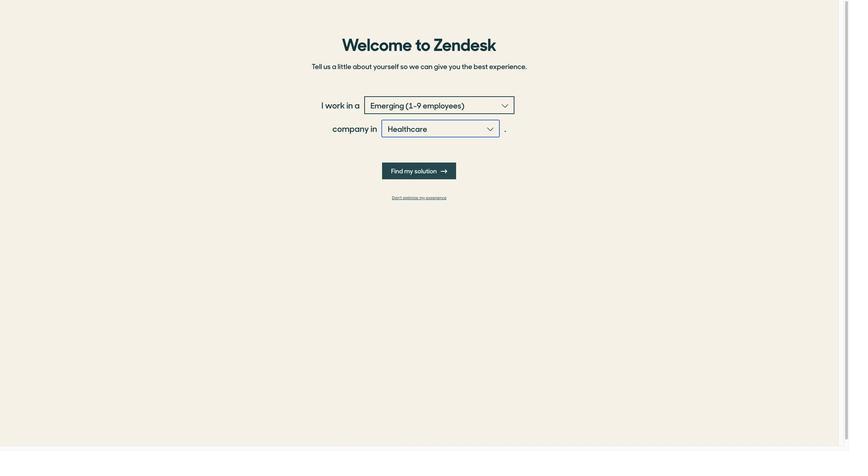 Task type: describe. For each thing, give the bounding box(es) containing it.
i work in a
[[321, 99, 360, 111]]

don't optimize my experience link
[[308, 196, 531, 201]]

0 vertical spatial a
[[332, 61, 336, 71]]

don't optimize my experience
[[392, 196, 447, 201]]

can
[[421, 61, 433, 71]]

my inside button
[[404, 167, 413, 175]]

welcome
[[342, 31, 412, 56]]

little
[[338, 61, 351, 71]]

find
[[391, 167, 403, 175]]

welcome to zendesk
[[342, 31, 497, 56]]

tell
[[312, 61, 322, 71]]

we
[[409, 61, 419, 71]]

find     my solution
[[391, 167, 438, 175]]

best
[[474, 61, 488, 71]]

arrow right image
[[441, 168, 447, 175]]

experience.
[[489, 61, 527, 71]]

about
[[353, 61, 372, 71]]

i
[[321, 99, 323, 111]]

1 horizontal spatial my
[[420, 196, 425, 201]]

optimize
[[403, 196, 418, 201]]

tell us a little about yourself so we can give you the best experience.
[[312, 61, 527, 71]]



Task type: locate. For each thing, give the bounding box(es) containing it.
a right work
[[355, 99, 360, 111]]

give
[[434, 61, 447, 71]]

1 horizontal spatial a
[[355, 99, 360, 111]]

0 vertical spatial in
[[347, 99, 353, 111]]

company
[[332, 123, 369, 134]]

a
[[332, 61, 336, 71], [355, 99, 360, 111]]

the
[[462, 61, 472, 71]]

you
[[449, 61, 460, 71]]

in
[[347, 99, 353, 111], [371, 123, 377, 134]]

company in
[[332, 123, 377, 134]]

1 vertical spatial my
[[420, 196, 425, 201]]

my right the optimize at the left top of the page
[[420, 196, 425, 201]]

1 horizontal spatial in
[[371, 123, 377, 134]]

to
[[415, 31, 430, 56]]

experience
[[426, 196, 447, 201]]

us
[[323, 61, 331, 71]]

0 vertical spatial my
[[404, 167, 413, 175]]

.
[[505, 123, 506, 134]]

0 horizontal spatial in
[[347, 99, 353, 111]]

work
[[325, 99, 345, 111]]

0 horizontal spatial a
[[332, 61, 336, 71]]

so
[[400, 61, 408, 71]]

find     my solution button
[[382, 163, 457, 180]]

my
[[404, 167, 413, 175], [420, 196, 425, 201]]

solution
[[415, 167, 437, 175]]

in right company
[[371, 123, 377, 134]]

zendesk
[[434, 31, 497, 56]]

1 vertical spatial a
[[355, 99, 360, 111]]

a right us in the left top of the page
[[332, 61, 336, 71]]

0 horizontal spatial my
[[404, 167, 413, 175]]

my right find
[[404, 167, 413, 175]]

in right work
[[347, 99, 353, 111]]

don't
[[392, 196, 402, 201]]

1 vertical spatial in
[[371, 123, 377, 134]]

yourself
[[373, 61, 399, 71]]



Task type: vqa. For each thing, say whether or not it's contained in the screenshot.
Welcome to Zendesk
yes



